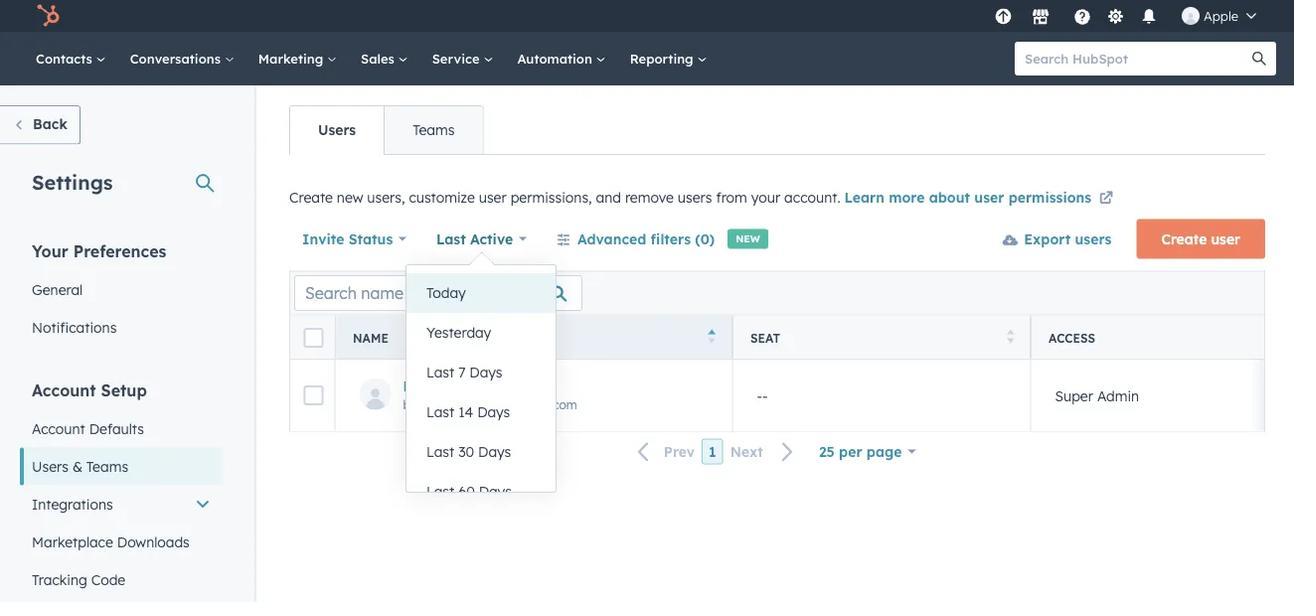 Task type: locate. For each thing, give the bounding box(es) containing it.
account setup element
[[20, 379, 223, 602]]

permissions,
[[510, 189, 592, 206]]

notifications link
[[20, 309, 223, 346]]

account up the &
[[32, 420, 85, 437]]

create inside button
[[1161, 230, 1207, 247]]

pagination navigation
[[626, 439, 806, 465]]

1 vertical spatial account
[[32, 420, 85, 437]]

0 horizontal spatial create
[[289, 189, 333, 206]]

list box containing today
[[406, 265, 556, 512]]

last 14 days button
[[406, 393, 556, 432]]

1 button
[[702, 439, 723, 465]]

0 horizontal spatial users
[[678, 189, 712, 206]]

last left 14
[[426, 404, 454, 421]]

teams up customize
[[413, 121, 455, 139]]

users inside account setup element
[[32, 458, 69, 475]]

back
[[33, 115, 67, 133]]

navigation
[[289, 105, 483, 155]]

last
[[436, 230, 466, 247], [426, 364, 454, 381], [426, 404, 454, 421], [426, 443, 454, 461], [426, 483, 454, 500]]

0 vertical spatial teams
[[413, 121, 455, 139]]

last 60 days
[[426, 483, 512, 500]]

settings
[[32, 169, 113, 194]]

1 - from the left
[[757, 386, 762, 404]]

days right 60
[[479, 483, 512, 500]]

account defaults
[[32, 420, 144, 437]]

b0bth3builder2k23@gmail.com
[[403, 397, 577, 411]]

last for last active
[[436, 230, 466, 247]]

create
[[289, 189, 333, 206], [1161, 230, 1207, 247]]

1 horizontal spatial teams
[[413, 121, 455, 139]]

1 horizontal spatial user
[[974, 189, 1004, 206]]

&
[[72, 458, 82, 475]]

list box
[[406, 265, 556, 512]]

from
[[716, 189, 747, 206]]

create for create new users, customize user permissions, and remove users from your account.
[[289, 189, 333, 206]]

2 horizontal spatial user
[[1211, 230, 1240, 247]]

teams
[[413, 121, 455, 139], [86, 458, 128, 475]]

upgrade image
[[994, 8, 1012, 26]]

days inside last 7 days button
[[469, 364, 502, 381]]

user
[[479, 189, 507, 206], [974, 189, 1004, 206], [1211, 230, 1240, 247]]

and
[[596, 189, 621, 206]]

page
[[866, 443, 902, 460]]

navigation containing users
[[289, 105, 483, 155]]

days inside last 14 days button
[[477, 404, 510, 421]]

last left the 7
[[426, 364, 454, 381]]

days inside the last 60 days button
[[479, 483, 512, 500]]

user inside learn more about user permissions 'link'
[[974, 189, 1004, 206]]

1 vertical spatial users
[[32, 458, 69, 475]]

1 vertical spatial users
[[1075, 230, 1112, 247]]

0 horizontal spatial users
[[32, 458, 69, 475]]

help button
[[1065, 0, 1099, 32]]

search image
[[1252, 52, 1266, 66]]

your
[[751, 189, 780, 206]]

users up new
[[318, 121, 356, 139]]

teams right the &
[[86, 458, 128, 475]]

account up account defaults
[[32, 380, 96, 400]]

last 30 days button
[[406, 432, 556, 472]]

days for last 60 days
[[479, 483, 512, 500]]

0 vertical spatial create
[[289, 189, 333, 206]]

users
[[678, 189, 712, 206], [1075, 230, 1112, 247]]

account
[[32, 380, 96, 400], [32, 420, 85, 437]]

users link
[[290, 106, 384, 154]]

users for users
[[318, 121, 356, 139]]

users left from
[[678, 189, 712, 206]]

apple menu
[[989, 0, 1270, 32]]

bob builder b0bth3builder2k23@gmail.com
[[403, 377, 577, 411]]

days
[[469, 364, 502, 381], [477, 404, 510, 421], [478, 443, 511, 461], [479, 483, 512, 500]]

link opens in a new window image
[[1099, 187, 1113, 211]]

users down link opens in a new window icon
[[1075, 230, 1112, 247]]

2 account from the top
[[32, 420, 85, 437]]

users left the &
[[32, 458, 69, 475]]

days for last 30 days
[[478, 443, 511, 461]]

days inside the last 30 days button
[[478, 443, 511, 461]]

1 horizontal spatial users
[[318, 121, 356, 139]]

1 horizontal spatial create
[[1161, 230, 1207, 247]]

marketplace downloads
[[32, 533, 190, 551]]

invite status button
[[301, 219, 408, 259]]

account for account defaults
[[32, 420, 85, 437]]

sales
[[361, 50, 398, 67]]

1 account from the top
[[32, 380, 96, 400]]

0 horizontal spatial teams
[[86, 458, 128, 475]]

advanced filters (0)
[[577, 230, 715, 247]]

teams link
[[384, 106, 482, 154]]

last left active
[[436, 230, 466, 247]]

yesterday button
[[406, 313, 556, 353]]

25 per page
[[819, 443, 902, 460]]

0 horizontal spatial user
[[479, 189, 507, 206]]

0 vertical spatial account
[[32, 380, 96, 400]]

last left 60
[[426, 483, 454, 500]]

days for last 7 days
[[469, 364, 502, 381]]

marketplaces button
[[1020, 0, 1061, 32]]

last 7 days button
[[406, 353, 556, 393]]

hubspot link
[[24, 4, 75, 28]]

apple button
[[1170, 0, 1268, 32]]

1 vertical spatial create
[[1161, 230, 1207, 247]]

days for last 14 days
[[477, 404, 510, 421]]

marketing link
[[246, 32, 349, 85]]

last inside "dropdown button"
[[436, 230, 466, 247]]

yesterday
[[426, 324, 491, 341]]

automation link
[[505, 32, 618, 85]]

link opens in a new window image
[[1099, 192, 1113, 206]]

teams inside account setup element
[[86, 458, 128, 475]]

next button
[[723, 439, 806, 465]]

today
[[426, 284, 466, 302]]

1 vertical spatial teams
[[86, 458, 128, 475]]

days right 14
[[477, 404, 510, 421]]

super admin
[[1055, 386, 1139, 404]]

30
[[458, 443, 474, 461]]

users & teams link
[[20, 448, 223, 486]]

--
[[757, 386, 768, 404]]

days right the 30
[[478, 443, 511, 461]]

-
[[757, 386, 762, 404], [762, 386, 768, 404]]

customize
[[409, 189, 475, 206]]

hubspot image
[[36, 4, 60, 28]]

permissions
[[1008, 189, 1091, 206]]

days right the 7
[[469, 364, 502, 381]]

0 vertical spatial users
[[318, 121, 356, 139]]

1 horizontal spatial users
[[1075, 230, 1112, 247]]

general
[[32, 281, 83, 298]]

last inside button
[[426, 443, 454, 461]]

bob
[[403, 377, 431, 395]]

service link
[[420, 32, 505, 85]]

users inside button
[[1075, 230, 1112, 247]]

user inside "create user" button
[[1211, 230, 1240, 247]]

last left the 30
[[426, 443, 454, 461]]

ascending sort. press to sort descending. image
[[708, 329, 716, 343]]



Task type: describe. For each thing, give the bounding box(es) containing it.
conversations
[[130, 50, 224, 67]]

new
[[736, 233, 760, 245]]

last 7 days
[[426, 364, 502, 381]]

(0)
[[695, 230, 715, 247]]

last for last 14 days
[[426, 404, 454, 421]]

invite
[[302, 230, 344, 247]]

downloads
[[117, 533, 190, 551]]

create for create user
[[1161, 230, 1207, 247]]

defaults
[[89, 420, 144, 437]]

account setup
[[32, 380, 147, 400]]

status
[[349, 230, 393, 247]]

last 60 days button
[[406, 472, 556, 512]]

2 - from the left
[[762, 386, 768, 404]]

conversations link
[[118, 32, 246, 85]]

reporting link
[[618, 32, 719, 85]]

your preferences
[[32, 241, 166, 261]]

learn more about user permissions link
[[844, 187, 1117, 211]]

tracking
[[32, 571, 87, 588]]

last active
[[436, 230, 513, 247]]

last for last 7 days
[[426, 364, 454, 381]]

learn more about user permissions
[[844, 189, 1096, 206]]

search button
[[1242, 42, 1276, 76]]

admin
[[1097, 386, 1139, 404]]

your
[[32, 241, 68, 261]]

account for account setup
[[32, 380, 96, 400]]

last for last 60 days
[[426, 483, 454, 500]]

last 30 days
[[426, 443, 511, 461]]

prev
[[664, 443, 695, 460]]

apple
[[1204, 7, 1238, 24]]

advanced filters (0) button
[[544, 219, 728, 259]]

contacts link
[[24, 32, 118, 85]]

integrations button
[[20, 486, 223, 523]]

create user
[[1161, 230, 1240, 247]]

0 vertical spatial users
[[678, 189, 712, 206]]

users & teams
[[32, 458, 128, 475]]

code
[[91, 571, 125, 588]]

contacts
[[36, 50, 96, 67]]

upgrade link
[[991, 5, 1016, 26]]

export users
[[1024, 230, 1112, 247]]

marketing
[[258, 50, 327, 67]]

press to sort. element
[[1007, 329, 1014, 346]]

ascending sort. press to sort descending. element
[[708, 329, 716, 346]]

access
[[1049, 330, 1095, 345]]

create new users, customize user permissions, and remove users from your account.
[[289, 189, 844, 206]]

notifications
[[32, 319, 117, 336]]

bob builder link
[[403, 377, 712, 395]]

marketplaces image
[[1032, 9, 1050, 27]]

tracking code link
[[20, 561, 223, 599]]

settings link
[[1103, 5, 1128, 26]]

last active button
[[435, 219, 528, 259]]

about
[[929, 189, 970, 206]]

your preferences element
[[20, 240, 223, 346]]

press to sort. image
[[1007, 329, 1014, 343]]

7
[[458, 364, 466, 381]]

bob builder image
[[1182, 7, 1200, 25]]

14
[[458, 404, 473, 421]]

export users button
[[990, 219, 1124, 259]]

marketplace
[[32, 533, 113, 551]]

users for users & teams
[[32, 458, 69, 475]]

name
[[353, 330, 388, 345]]

reporting
[[630, 50, 697, 67]]

filters
[[651, 230, 691, 247]]

setup
[[101, 380, 147, 400]]

Search name or email address search field
[[294, 275, 582, 311]]

create user button
[[1136, 219, 1265, 259]]

account defaults link
[[20, 410, 223, 448]]

Search HubSpot search field
[[1015, 42, 1258, 76]]

general link
[[20, 271, 223, 309]]

users,
[[367, 189, 405, 206]]

prev button
[[626, 439, 702, 465]]

automation
[[517, 50, 596, 67]]

remove
[[625, 189, 674, 206]]

settings image
[[1107, 8, 1125, 26]]

builder
[[435, 377, 485, 395]]

help image
[[1073, 9, 1091, 27]]

more
[[889, 189, 925, 206]]

super
[[1055, 386, 1093, 404]]

sales link
[[349, 32, 420, 85]]

today button
[[406, 273, 556, 313]]

per
[[839, 443, 862, 460]]

next
[[730, 443, 763, 460]]

25
[[819, 443, 835, 460]]

25 per page button
[[806, 432, 929, 472]]

tracking code
[[32, 571, 125, 588]]

learn
[[844, 189, 884, 206]]

last for last 30 days
[[426, 443, 454, 461]]

export
[[1024, 230, 1071, 247]]

60
[[458, 483, 475, 500]]

advanced
[[577, 230, 646, 247]]

notifications image
[[1140, 9, 1158, 27]]

integrations
[[32, 495, 113, 513]]

back link
[[0, 105, 80, 145]]

invite status
[[302, 230, 393, 247]]

service
[[432, 50, 483, 67]]

account.
[[784, 189, 840, 206]]



Task type: vqa. For each thing, say whether or not it's contained in the screenshot.
interactive chart image
no



